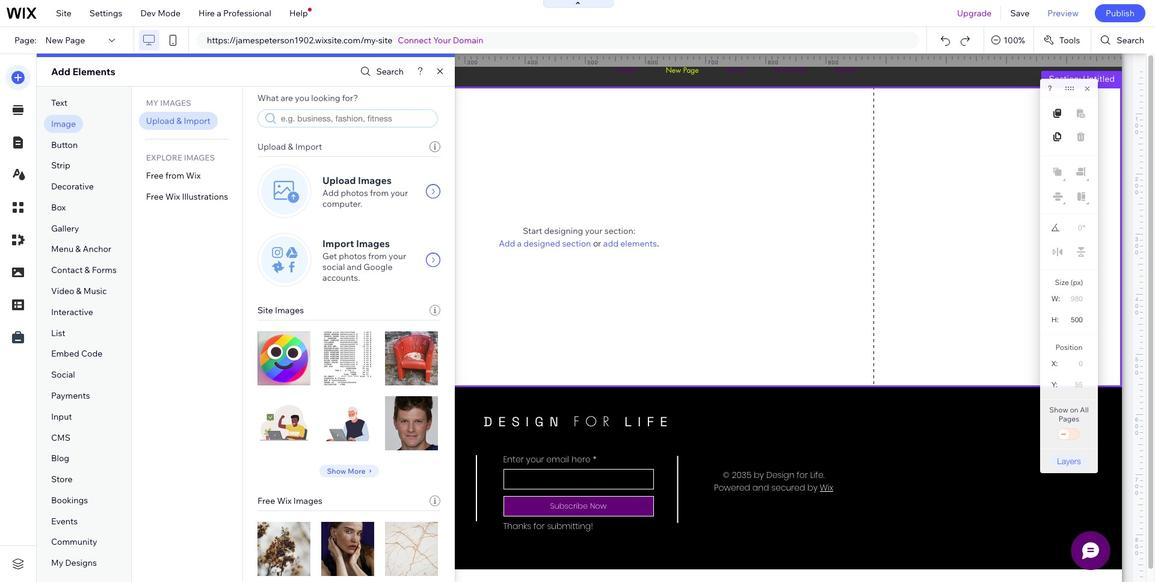 Task type: vqa. For each thing, say whether or not it's contained in the screenshot.
Size (px)
yes



Task type: locate. For each thing, give the bounding box(es) containing it.
1 vertical spatial a
[[517, 238, 522, 249]]

add elements
[[51, 66, 115, 78]]

0 vertical spatial search
[[1117, 35, 1145, 46]]

your right computer.
[[391, 188, 408, 199]]

import up get
[[323, 238, 354, 250]]

images inside the import images get photos from your social and google accounts.
[[356, 238, 390, 250]]

0 horizontal spatial add
[[51, 66, 70, 78]]

images inside upload images add photos from your computer.
[[358, 175, 392, 187]]

a
[[217, 8, 221, 19], [517, 238, 522, 249]]

1 vertical spatial upload
[[258, 141, 286, 152]]

2 vertical spatial from
[[368, 251, 387, 262]]

my left designs
[[51, 558, 63, 569]]

&
[[176, 116, 182, 126], [288, 141, 293, 152], [75, 244, 81, 255], [85, 265, 90, 276], [76, 286, 82, 297]]

1 horizontal spatial add
[[323, 188, 339, 199]]

0 horizontal spatial my
[[51, 558, 63, 569]]

site
[[56, 8, 71, 19], [258, 305, 273, 316]]

0 horizontal spatial search button
[[358, 63, 404, 80]]

0 horizontal spatial import
[[184, 116, 211, 126]]

1 vertical spatial import
[[295, 141, 322, 152]]

0 vertical spatial show
[[1050, 406, 1069, 415]]

search
[[1117, 35, 1145, 46], [376, 66, 404, 77]]

0 horizontal spatial site
[[56, 8, 71, 19]]

your inside start designing your section: add a designed section or add elements .
[[585, 225, 603, 236]]

from for upload images
[[370, 188, 389, 199]]

y:
[[1052, 381, 1058, 389]]

pages
[[1059, 415, 1080, 424]]

show
[[1050, 406, 1069, 415], [327, 467, 346, 476]]

section:
[[605, 225, 635, 236]]

my up 'explore'
[[146, 98, 159, 108]]

a inside start designing your section: add a designed section or add elements .
[[517, 238, 522, 249]]

show inside show on all pages
[[1050, 406, 1069, 415]]

0 vertical spatial from
[[166, 170, 184, 181]]

from down explore images
[[166, 170, 184, 181]]

your inside upload images add photos from your computer.
[[391, 188, 408, 199]]

0 vertical spatial import
[[184, 116, 211, 126]]

100%
[[1004, 35, 1025, 46]]

cms
[[51, 432, 70, 443]]

from inside the import images get photos from your social and google accounts.
[[368, 251, 387, 262]]

import
[[184, 116, 211, 126], [295, 141, 322, 152], [323, 238, 354, 250]]

images for explore
[[184, 153, 215, 162]]

2 vertical spatial add
[[499, 238, 515, 249]]

add inside start designing your section: add a designed section or add elements .
[[499, 238, 515, 249]]

.
[[657, 239, 659, 248]]

0 vertical spatial free
[[146, 170, 164, 181]]

2 horizontal spatial wix
[[277, 496, 292, 507]]

0 vertical spatial upload & import
[[146, 116, 211, 126]]

0 vertical spatial your
[[391, 188, 408, 199]]

0 vertical spatial my
[[146, 98, 159, 108]]

your up "or"
[[585, 225, 603, 236]]

2 vertical spatial upload
[[323, 175, 356, 187]]

my for my images
[[146, 98, 159, 108]]

1 horizontal spatial upload & import
[[258, 141, 322, 152]]

section:
[[1049, 73, 1081, 84]]

show left on
[[1050, 406, 1069, 415]]

0 horizontal spatial wix
[[166, 191, 180, 202]]

section: untitled
[[1049, 73, 1115, 84]]

0 vertical spatial a
[[217, 8, 221, 19]]

add
[[603, 238, 619, 249]]

settings
[[90, 8, 122, 19]]

1 vertical spatial upload & import
[[258, 141, 322, 152]]

explore images
[[146, 153, 215, 162]]

your
[[391, 188, 408, 199], [585, 225, 603, 236], [389, 251, 406, 262]]

help
[[289, 8, 308, 19]]

1 vertical spatial my
[[51, 558, 63, 569]]

1 vertical spatial wix
[[166, 191, 180, 202]]

page
[[65, 35, 85, 46]]

show for show on all pages
[[1050, 406, 1069, 415]]

& down are at the left of the page
[[288, 141, 293, 152]]

publish button
[[1095, 4, 1146, 22]]

1 vertical spatial search
[[376, 66, 404, 77]]

from inside upload images add photos from your computer.
[[370, 188, 389, 199]]

save button
[[1002, 0, 1039, 26]]

your inside the import images get photos from your social and google accounts.
[[389, 251, 406, 262]]

a right hire
[[217, 8, 221, 19]]

2 vertical spatial wix
[[277, 496, 292, 507]]

1 vertical spatial add
[[323, 188, 339, 199]]

1 horizontal spatial import
[[295, 141, 322, 152]]

are
[[281, 93, 293, 104]]

designed
[[524, 238, 560, 249]]

preview
[[1048, 8, 1079, 19]]

2 horizontal spatial upload
[[323, 175, 356, 187]]

1 horizontal spatial my
[[146, 98, 159, 108]]

photos for upload
[[341, 188, 368, 199]]

1 vertical spatial show
[[327, 467, 346, 476]]

you
[[295, 93, 309, 104]]

button
[[51, 139, 78, 150]]

photos
[[341, 188, 368, 199], [339, 251, 366, 262]]

upload up computer.
[[323, 175, 356, 187]]

h:
[[1052, 316, 1059, 324]]

switch
[[1057, 427, 1081, 443]]

upload & import down are at the left of the page
[[258, 141, 322, 152]]

free for free from wix
[[146, 170, 164, 181]]

on
[[1070, 406, 1079, 415]]

1 vertical spatial from
[[370, 188, 389, 199]]

None text field
[[1066, 220, 1082, 236]]

& down "my images"
[[176, 116, 182, 126]]

search button down "site"
[[358, 63, 404, 80]]

upload
[[146, 116, 175, 126], [258, 141, 286, 152], [323, 175, 356, 187]]

show left more
[[327, 467, 346, 476]]

upload down what
[[258, 141, 286, 152]]

upload down "my images"
[[146, 116, 175, 126]]

photos inside upload images add photos from your computer.
[[341, 188, 368, 199]]

None text field
[[1065, 291, 1088, 307], [1065, 312, 1088, 328], [1064, 356, 1088, 372], [1064, 377, 1088, 393], [1065, 291, 1088, 307], [1065, 312, 1088, 328], [1064, 356, 1088, 372], [1064, 377, 1088, 393]]

0 vertical spatial upload
[[146, 116, 175, 126]]

images for upload
[[358, 175, 392, 187]]

store
[[51, 474, 72, 485]]

0 horizontal spatial show
[[327, 467, 346, 476]]

1 vertical spatial your
[[585, 225, 603, 236]]

import down "my images"
[[184, 116, 211, 126]]

images
[[160, 98, 191, 108], [184, 153, 215, 162], [358, 175, 392, 187], [356, 238, 390, 250], [275, 305, 304, 316], [294, 496, 322, 507]]

2 horizontal spatial add
[[499, 238, 515, 249]]

payments
[[51, 390, 90, 401]]

1 horizontal spatial search
[[1117, 35, 1145, 46]]

1 horizontal spatial wix
[[186, 170, 201, 181]]

photos for import
[[339, 251, 366, 262]]

menu & anchor
[[51, 244, 111, 255]]

1 horizontal spatial search button
[[1092, 27, 1155, 54]]

import down what are you looking for?
[[295, 141, 322, 152]]

free from wix
[[146, 170, 201, 181]]

wix for free wix illustrations
[[166, 191, 180, 202]]

show more
[[327, 467, 366, 476]]

1 horizontal spatial show
[[1050, 406, 1069, 415]]

0 horizontal spatial a
[[217, 8, 221, 19]]

from right and
[[368, 251, 387, 262]]

designs
[[65, 558, 97, 569]]

search down publish
[[1117, 35, 1145, 46]]

search button down publish
[[1092, 27, 1155, 54]]

elements
[[73, 66, 115, 78]]

free
[[146, 170, 164, 181], [146, 191, 164, 202], [258, 496, 275, 507]]

images for site
[[275, 305, 304, 316]]

from for import images
[[368, 251, 387, 262]]

a left "designed"
[[517, 238, 522, 249]]

& left forms
[[85, 265, 90, 276]]

upload & import down "my images"
[[146, 116, 211, 126]]

1 horizontal spatial a
[[517, 238, 522, 249]]

section
[[562, 238, 591, 249]]

site
[[378, 35, 393, 46]]

upload & import
[[146, 116, 211, 126], [258, 141, 322, 152]]

1 vertical spatial site
[[258, 305, 273, 316]]

show on all pages
[[1050, 406, 1089, 424]]

photos inside the import images get photos from your social and google accounts.
[[339, 251, 366, 262]]

your for import images
[[389, 251, 406, 262]]

900
[[828, 59, 839, 66]]

1 horizontal spatial upload
[[258, 141, 286, 152]]

social
[[323, 262, 345, 273]]

0 vertical spatial photos
[[341, 188, 368, 199]]

0 vertical spatial site
[[56, 8, 71, 19]]

search down "site"
[[376, 66, 404, 77]]

x:
[[1052, 360, 1058, 368]]

2 vertical spatial free
[[258, 496, 275, 507]]

events
[[51, 516, 78, 527]]

show inside button
[[327, 467, 346, 476]]

? button
[[1048, 84, 1052, 93]]

https://jamespeterson1902.wixsite.com/my-site connect your domain
[[207, 35, 483, 46]]

professional
[[223, 8, 271, 19]]

0 horizontal spatial upload
[[146, 116, 175, 126]]

1 vertical spatial free
[[146, 191, 164, 202]]

2 horizontal spatial import
[[323, 238, 354, 250]]

100% button
[[985, 27, 1034, 54]]

designing
[[544, 225, 583, 236]]

2 vertical spatial import
[[323, 238, 354, 250]]

connect
[[398, 35, 432, 46]]

1 vertical spatial photos
[[339, 251, 366, 262]]

2 vertical spatial your
[[389, 251, 406, 262]]

add
[[51, 66, 70, 78], [323, 188, 339, 199], [499, 238, 515, 249]]

from right computer.
[[370, 188, 389, 199]]

tools button
[[1034, 27, 1091, 54]]

1 horizontal spatial site
[[258, 305, 273, 316]]

your right and
[[389, 251, 406, 262]]

layers button
[[1050, 455, 1089, 468]]

what are you looking for?
[[258, 93, 358, 104]]

forms
[[92, 265, 117, 276]]

images for my
[[160, 98, 191, 108]]



Task type: describe. For each thing, give the bounding box(es) containing it.
(px)
[[1071, 278, 1083, 287]]

0 vertical spatial search button
[[1092, 27, 1155, 54]]

600
[[648, 59, 659, 66]]

bookings
[[51, 495, 88, 506]]

new
[[45, 35, 63, 46]]

500
[[588, 59, 598, 66]]

code
[[81, 349, 102, 359]]

what
[[258, 93, 279, 104]]

preview button
[[1039, 0, 1088, 26]]

looking
[[311, 93, 340, 104]]

dev
[[140, 8, 156, 19]]

all
[[1080, 406, 1089, 415]]

domain
[[453, 35, 483, 46]]

upload images add photos from your computer.
[[323, 175, 408, 209]]

free for free wix illustrations
[[146, 191, 164, 202]]

°
[[1083, 224, 1086, 232]]

gallery
[[51, 223, 79, 234]]

social
[[51, 370, 75, 380]]

accounts.
[[323, 273, 360, 283]]

0 vertical spatial wix
[[186, 170, 201, 181]]

my images
[[146, 98, 191, 108]]

computer.
[[323, 199, 362, 209]]

tools
[[1060, 35, 1080, 46]]

hire a professional
[[199, 8, 271, 19]]

elements
[[620, 238, 657, 249]]

explore
[[146, 153, 182, 162]]

free wix images
[[258, 496, 322, 507]]

700
[[708, 59, 719, 66]]

mode
[[158, 8, 181, 19]]

wix for free wix images
[[277, 496, 292, 507]]

0 horizontal spatial upload & import
[[146, 116, 211, 126]]

your for upload images
[[391, 188, 408, 199]]

& right menu
[[75, 244, 81, 255]]

dev mode
[[140, 8, 181, 19]]

https://jamespeterson1902.wixsite.com/my-
[[207, 35, 378, 46]]

image
[[51, 118, 76, 129]]

strip
[[51, 160, 70, 171]]

more
[[348, 467, 366, 476]]

and
[[347, 262, 362, 273]]

embed code
[[51, 349, 102, 359]]

images for import
[[356, 238, 390, 250]]

add a designed section button
[[499, 238, 591, 249]]

add inside upload images add photos from your computer.
[[323, 188, 339, 199]]

for?
[[342, 93, 358, 104]]

your
[[433, 35, 451, 46]]

layers
[[1057, 456, 1081, 466]]

my for my designs
[[51, 558, 63, 569]]

video
[[51, 286, 74, 297]]

0 vertical spatial add
[[51, 66, 70, 78]]

add elements button
[[603, 238, 657, 249]]

save
[[1011, 8, 1030, 19]]

free for free wix images
[[258, 496, 275, 507]]

show for show more
[[327, 467, 346, 476]]

illustrations
[[182, 191, 228, 202]]

site for site images
[[258, 305, 273, 316]]

upgrade
[[957, 8, 992, 19]]

import inside the import images get photos from your social and google accounts.
[[323, 238, 354, 250]]

position
[[1056, 343, 1083, 352]]

embed
[[51, 349, 79, 359]]

get
[[323, 251, 337, 262]]

300
[[467, 59, 478, 66]]

box
[[51, 202, 66, 213]]

& right video
[[76, 286, 82, 297]]

text
[[51, 97, 67, 108]]

0 horizontal spatial search
[[376, 66, 404, 77]]

hire
[[199, 8, 215, 19]]

site for site
[[56, 8, 71, 19]]

interactive
[[51, 307, 93, 318]]

anchor
[[83, 244, 111, 255]]

e.g. business, fashion, fitness field
[[280, 113, 434, 124]]

music
[[84, 286, 107, 297]]

contact & forms
[[51, 265, 117, 276]]

decorative
[[51, 181, 94, 192]]

community
[[51, 537, 97, 548]]

import images get photos from your social and google accounts.
[[323, 238, 406, 283]]

400
[[527, 59, 538, 66]]

untitled
[[1083, 73, 1115, 84]]

google
[[364, 262, 393, 273]]

or
[[593, 239, 601, 248]]

site images
[[258, 305, 304, 316]]

size
[[1055, 278, 1069, 287]]

1 vertical spatial search button
[[358, 63, 404, 80]]

800
[[768, 59, 779, 66]]

?
[[1048, 84, 1052, 93]]

contact
[[51, 265, 83, 276]]

list
[[51, 328, 65, 339]]

free wix illustrations
[[146, 191, 228, 202]]

w:
[[1052, 295, 1060, 303]]

video & music
[[51, 286, 107, 297]]

start designing your section: add a designed section or add elements .
[[499, 225, 659, 249]]

upload inside upload images add photos from your computer.
[[323, 175, 356, 187]]

size (px)
[[1055, 278, 1083, 287]]



